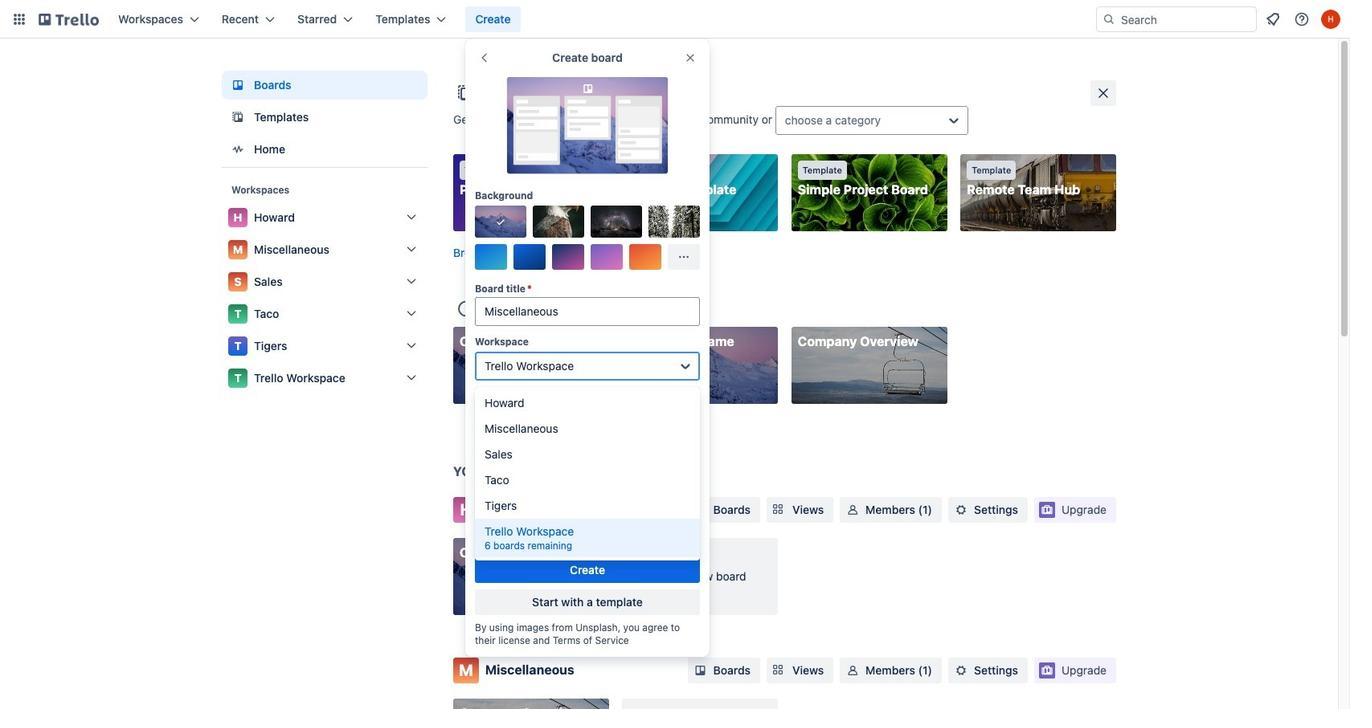 Task type: describe. For each thing, give the bounding box(es) containing it.
open information menu image
[[1294, 11, 1310, 27]]

sm image
[[693, 663, 709, 679]]

return to previous screen image
[[478, 51, 491, 64]]

primary element
[[0, 0, 1351, 39]]

search image
[[1103, 13, 1116, 26]]

0 notifications image
[[1264, 10, 1283, 29]]

home image
[[228, 140, 248, 159]]

back to home image
[[39, 6, 99, 32]]

howard (howard38800628) image
[[1322, 10, 1341, 29]]

template board image
[[228, 108, 248, 127]]



Task type: locate. For each thing, give the bounding box(es) containing it.
None text field
[[475, 297, 700, 326]]

board image
[[228, 76, 248, 95]]

close popover image
[[684, 51, 697, 64]]

sm image
[[693, 502, 709, 519], [845, 502, 861, 519], [953, 502, 970, 519], [845, 663, 861, 679], [953, 663, 970, 679]]

Search field
[[1116, 8, 1256, 31]]

custom image image
[[494, 215, 507, 228]]



Task type: vqa. For each thing, say whether or not it's contained in the screenshot.
Templates dropdown button
no



